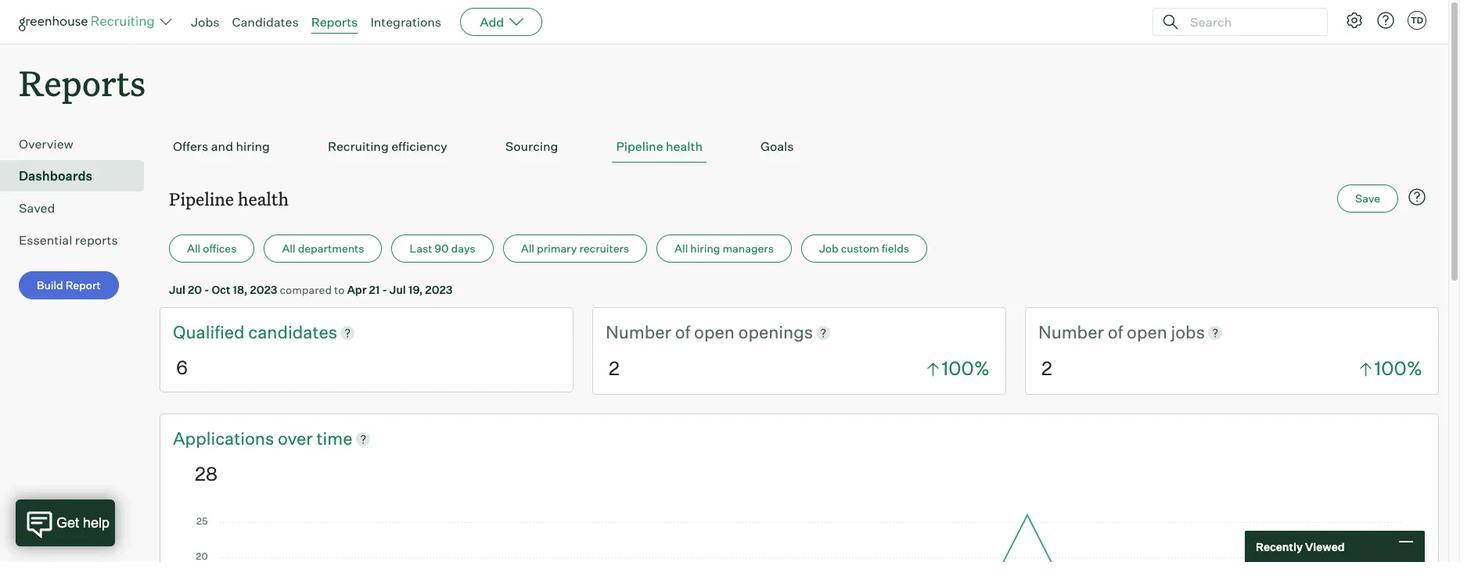 Task type: describe. For each thing, give the bounding box(es) containing it.
integrations
[[371, 14, 442, 30]]

pipeline inside button
[[616, 139, 663, 154]]

build report
[[37, 279, 101, 292]]

18,
[[233, 283, 248, 297]]

100% for openings
[[942, 357, 990, 381]]

of for jobs
[[1108, 322, 1123, 343]]

2 2023 from the left
[[425, 283, 453, 297]]

essential reports link
[[19, 231, 138, 250]]

recently viewed
[[1256, 540, 1345, 554]]

and
[[211, 139, 233, 154]]

time
[[317, 428, 353, 449]]

oct
[[212, 283, 230, 297]]

Search text field
[[1187, 11, 1313, 33]]

all for all offices
[[187, 242, 201, 255]]

1 2023 from the left
[[250, 283, 277, 297]]

90
[[435, 242, 449, 255]]

number for openings
[[606, 322, 671, 343]]

compared
[[280, 283, 332, 297]]

jobs
[[1171, 322, 1205, 343]]

candidates
[[232, 14, 299, 30]]

time link
[[317, 427, 353, 451]]

applications
[[173, 428, 274, 449]]

jobs link
[[191, 14, 220, 30]]

save button
[[1338, 185, 1399, 213]]

0 horizontal spatial health
[[238, 187, 289, 211]]

of for openings
[[675, 322, 691, 343]]

28
[[195, 462, 218, 486]]

viewed
[[1305, 540, 1345, 554]]

saved link
[[19, 199, 138, 218]]

2 - from the left
[[382, 283, 387, 297]]

all primary recruiters button
[[503, 235, 647, 263]]

all for all hiring managers
[[675, 242, 688, 255]]

pipeline health inside button
[[616, 139, 703, 154]]

custom
[[841, 242, 880, 255]]

all for all primary recruiters
[[521, 242, 535, 255]]

0 horizontal spatial pipeline
[[169, 187, 234, 211]]

efficiency
[[391, 139, 448, 154]]

faq image
[[1408, 188, 1427, 207]]

overview link
[[19, 135, 138, 154]]

0 horizontal spatial reports
[[19, 59, 146, 106]]

td button
[[1408, 11, 1427, 30]]

job custom fields
[[819, 242, 910, 255]]

sourcing button
[[502, 131, 562, 163]]

candidates
[[248, 322, 337, 343]]

2 for jobs
[[1042, 357, 1052, 381]]

qualified
[[173, 322, 248, 343]]

add
[[480, 14, 504, 30]]

number for jobs
[[1039, 322, 1104, 343]]

fields
[[882, 242, 910, 255]]

health inside button
[[666, 139, 703, 154]]

over
[[278, 428, 313, 449]]

dashboards
[[19, 168, 92, 184]]

hiring inside button
[[691, 242, 720, 255]]

all departments
[[282, 242, 364, 255]]

all offices
[[187, 242, 237, 255]]

applications over
[[173, 428, 317, 449]]

sourcing
[[505, 139, 558, 154]]

recruiters
[[580, 242, 629, 255]]

offices
[[203, 242, 237, 255]]

qualified link
[[173, 321, 248, 345]]

applications link
[[173, 427, 278, 451]]



Task type: locate. For each thing, give the bounding box(es) containing it.
1 horizontal spatial 2023
[[425, 283, 453, 297]]

build
[[37, 279, 63, 292]]

0 horizontal spatial open
[[694, 322, 735, 343]]

1 vertical spatial health
[[238, 187, 289, 211]]

1 horizontal spatial -
[[382, 283, 387, 297]]

100% for jobs
[[1375, 357, 1423, 381]]

0 vertical spatial pipeline
[[616, 139, 663, 154]]

all primary recruiters
[[521, 242, 629, 255]]

4 all from the left
[[675, 242, 688, 255]]

candidates link
[[248, 321, 337, 345]]

reports right candidates
[[311, 14, 358, 30]]

0 horizontal spatial pipeline health
[[169, 187, 289, 211]]

-
[[204, 283, 209, 297], [382, 283, 387, 297]]

all departments button
[[264, 235, 382, 263]]

1 horizontal spatial open
[[1127, 322, 1168, 343]]

save
[[1356, 192, 1381, 205]]

open
[[694, 322, 735, 343], [1127, 322, 1168, 343]]

number of open for openings
[[606, 322, 739, 343]]

all left offices
[[187, 242, 201, 255]]

job
[[819, 242, 839, 255]]

jul left 19,
[[390, 283, 406, 297]]

2023 right 19,
[[425, 283, 453, 297]]

1 vertical spatial pipeline health
[[169, 187, 289, 211]]

number of open
[[606, 322, 739, 343], [1039, 322, 1171, 343]]

2 jul from the left
[[390, 283, 406, 297]]

0 vertical spatial reports
[[311, 14, 358, 30]]

2 of from the left
[[1108, 322, 1123, 343]]

1 horizontal spatial 2
[[1042, 357, 1052, 381]]

2 open from the left
[[1127, 322, 1168, 343]]

1 vertical spatial pipeline
[[169, 187, 234, 211]]

all left managers
[[675, 242, 688, 255]]

reports
[[75, 233, 118, 248]]

0 horizontal spatial 2023
[[250, 283, 277, 297]]

build report button
[[19, 272, 119, 300]]

2 number from the left
[[1039, 322, 1104, 343]]

all for all departments
[[282, 242, 296, 255]]

1 horizontal spatial health
[[666, 139, 703, 154]]

all inside button
[[282, 242, 296, 255]]

1 horizontal spatial reports
[[311, 14, 358, 30]]

jul
[[169, 283, 186, 297], [390, 283, 406, 297]]

td
[[1411, 15, 1424, 26]]

0 horizontal spatial -
[[204, 283, 209, 297]]

saved
[[19, 201, 55, 216]]

over link
[[278, 427, 317, 451]]

last
[[410, 242, 432, 255]]

1 horizontal spatial pipeline
[[616, 139, 663, 154]]

1 open from the left
[[694, 322, 735, 343]]

reports
[[311, 14, 358, 30], [19, 59, 146, 106]]

hiring right "and"
[[236, 139, 270, 154]]

2 for openings
[[609, 357, 620, 381]]

open left jobs
[[1127, 322, 1168, 343]]

3 all from the left
[[521, 242, 535, 255]]

overview
[[19, 136, 73, 152]]

recruiting efficiency button
[[324, 131, 451, 163]]

health
[[666, 139, 703, 154], [238, 187, 289, 211]]

last 90 days button
[[392, 235, 494, 263]]

1 100% from the left
[[942, 357, 990, 381]]

21
[[369, 283, 380, 297]]

hiring
[[236, 139, 270, 154], [691, 242, 720, 255]]

to
[[334, 283, 345, 297]]

1 horizontal spatial of
[[1108, 322, 1123, 343]]

job custom fields button
[[801, 235, 928, 263]]

all left departments
[[282, 242, 296, 255]]

0 vertical spatial health
[[666, 139, 703, 154]]

1 horizontal spatial 100%
[[1375, 357, 1423, 381]]

integrations link
[[371, 14, 442, 30]]

goals
[[761, 139, 794, 154]]

hiring left managers
[[691, 242, 720, 255]]

0 horizontal spatial of
[[675, 322, 691, 343]]

jobs
[[191, 14, 220, 30]]

all hiring managers button
[[657, 235, 792, 263]]

2 all from the left
[[282, 242, 296, 255]]

1 of from the left
[[675, 322, 691, 343]]

0 horizontal spatial 100%
[[942, 357, 990, 381]]

2 100% from the left
[[1375, 357, 1423, 381]]

managers
[[723, 242, 774, 255]]

2
[[609, 357, 620, 381], [1042, 357, 1052, 381]]

offers
[[173, 139, 208, 154]]

pipeline
[[616, 139, 663, 154], [169, 187, 234, 211]]

20
[[188, 283, 202, 297]]

all
[[187, 242, 201, 255], [282, 242, 296, 255], [521, 242, 535, 255], [675, 242, 688, 255]]

1 2 from the left
[[609, 357, 620, 381]]

apr
[[347, 283, 367, 297]]

essential reports
[[19, 233, 118, 248]]

open for openings
[[694, 322, 735, 343]]

openings
[[739, 322, 813, 343]]

1 horizontal spatial jul
[[390, 283, 406, 297]]

2 2 from the left
[[1042, 357, 1052, 381]]

primary
[[537, 242, 577, 255]]

open for jobs
[[1127, 322, 1168, 343]]

configure image
[[1345, 11, 1364, 30]]

add button
[[460, 8, 543, 36]]

dashboards link
[[19, 167, 138, 186]]

19,
[[408, 283, 423, 297]]

0 vertical spatial pipeline health
[[616, 139, 703, 154]]

2023 right 18,
[[250, 283, 277, 297]]

pipeline health button
[[612, 131, 707, 163]]

100%
[[942, 357, 990, 381], [1375, 357, 1423, 381]]

td button
[[1405, 8, 1430, 33]]

0 horizontal spatial number
[[606, 322, 671, 343]]

1 horizontal spatial number of open
[[1039, 322, 1171, 343]]

departments
[[298, 242, 364, 255]]

report
[[65, 279, 101, 292]]

all left the primary at left
[[521, 242, 535, 255]]

offers and hiring
[[173, 139, 270, 154]]

tab list containing offers and hiring
[[169, 131, 1430, 163]]

1 jul from the left
[[169, 283, 186, 297]]

1 number of open from the left
[[606, 322, 739, 343]]

goals button
[[757, 131, 798, 163]]

reports down greenhouse recruiting image
[[19, 59, 146, 106]]

essential
[[19, 233, 72, 248]]

number of open for jobs
[[1039, 322, 1171, 343]]

recently
[[1256, 540, 1303, 554]]

0 horizontal spatial hiring
[[236, 139, 270, 154]]

- right 20
[[204, 283, 209, 297]]

2 number of open from the left
[[1039, 322, 1171, 343]]

0 horizontal spatial jul
[[169, 283, 186, 297]]

recruiting
[[328, 139, 389, 154]]

1 horizontal spatial pipeline health
[[616, 139, 703, 154]]

open left openings
[[694, 322, 735, 343]]

1 horizontal spatial number
[[1039, 322, 1104, 343]]

all hiring managers
[[675, 242, 774, 255]]

xychart image
[[195, 511, 1404, 563]]

recruiting efficiency
[[328, 139, 448, 154]]

all offices button
[[169, 235, 255, 263]]

1 - from the left
[[204, 283, 209, 297]]

1 number from the left
[[606, 322, 671, 343]]

jul 20 - oct 18, 2023 compared to apr 21 - jul 19, 2023
[[169, 283, 453, 297]]

days
[[451, 242, 476, 255]]

offers and hiring button
[[169, 131, 274, 163]]

- right 21
[[382, 283, 387, 297]]

greenhouse recruiting image
[[19, 13, 160, 31]]

0 vertical spatial hiring
[[236, 139, 270, 154]]

last 90 days
[[410, 242, 476, 255]]

2023
[[250, 283, 277, 297], [425, 283, 453, 297]]

0 horizontal spatial 2
[[609, 357, 620, 381]]

1 horizontal spatial hiring
[[691, 242, 720, 255]]

jul left 20
[[169, 283, 186, 297]]

6
[[176, 356, 188, 380]]

hiring inside button
[[236, 139, 270, 154]]

reports link
[[311, 14, 358, 30]]

candidates link
[[232, 14, 299, 30]]

1 vertical spatial hiring
[[691, 242, 720, 255]]

1 all from the left
[[187, 242, 201, 255]]

pipeline health
[[616, 139, 703, 154], [169, 187, 289, 211]]

1 vertical spatial reports
[[19, 59, 146, 106]]

of
[[675, 322, 691, 343], [1108, 322, 1123, 343]]

tab list
[[169, 131, 1430, 163]]

0 horizontal spatial number of open
[[606, 322, 739, 343]]



Task type: vqa. For each thing, say whether or not it's contained in the screenshot.
second Twitter from the bottom
no



